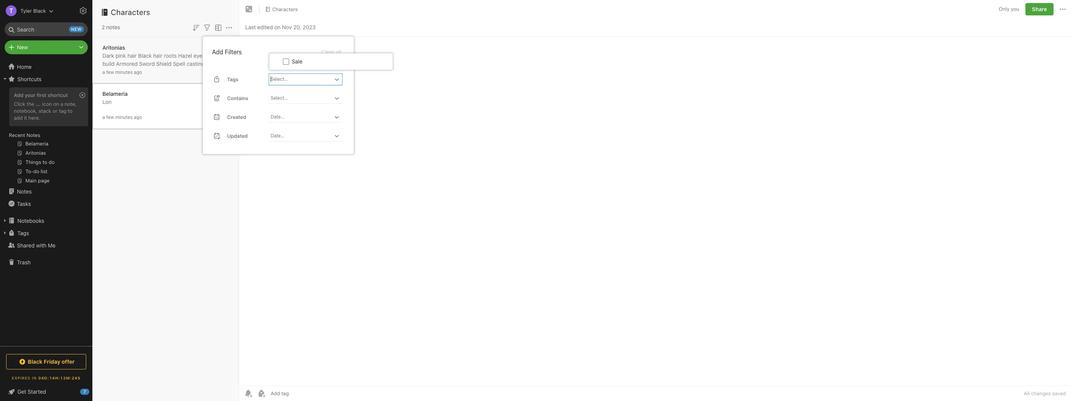Task type: locate. For each thing, give the bounding box(es) containing it.
hair up shield
[[153, 52, 163, 59]]

a few minutes ago down armored
[[102, 69, 142, 75]]

0 vertical spatial notes
[[27, 132, 40, 138]]

1 vertical spatial on
[[53, 101, 59, 107]]

0 vertical spatial black
[[33, 8, 46, 14]]

2 a few minutes ago from the top
[[102, 114, 142, 120]]

notebooks link
[[0, 214, 92, 227]]

notebook,
[[14, 108, 37, 114]]

 input text field down tags field on the left top of the page
[[270, 93, 332, 103]]

ago
[[134, 69, 142, 75], [134, 114, 142, 120]]

 input text field
[[270, 74, 332, 85], [270, 93, 332, 103]]

1  input text field from the top
[[270, 74, 332, 85]]

new search field
[[10, 22, 84, 36]]

1 vertical spatial date…
[[271, 133, 285, 139]]

notes link
[[0, 185, 92, 198]]

dark pink hair black hair roots hazel eyes medium build armored sword shield spell casting
[[102, 52, 227, 67]]

icon on a note, notebook, stack or tag to add it here.
[[14, 101, 76, 121]]

Sort options field
[[191, 22, 201, 32]]

0 horizontal spatial characters
[[111, 8, 150, 17]]

me
[[48, 242, 56, 249]]

trash
[[17, 259, 31, 266]]

add
[[212, 48, 223, 55], [14, 92, 23, 98]]

date… for created
[[271, 114, 285, 120]]

note list element
[[92, 0, 239, 401]]

on inside icon on a note, notebook, stack or tag to add it here.
[[53, 101, 59, 107]]

roots
[[164, 52, 177, 59]]

add inside group
[[14, 92, 23, 98]]

settings image
[[79, 6, 88, 15]]

new
[[71, 27, 82, 32]]

add
[[14, 115, 23, 121]]

characters inside note list element
[[111, 8, 150, 17]]

hair up armored
[[127, 52, 137, 59]]

lon
[[102, 98, 112, 105]]

2 few from the top
[[106, 114, 114, 120]]

0 vertical spatial date…
[[271, 114, 285, 120]]

updated
[[227, 133, 248, 139]]

a inside icon on a note, notebook, stack or tag to add it here.
[[61, 101, 63, 107]]

0 vertical spatial  input text field
[[270, 74, 332, 85]]

home link
[[0, 60, 92, 73]]

0 vertical spatial a
[[102, 69, 105, 75]]

Search text field
[[10, 22, 82, 36]]

2 vertical spatial black
[[28, 358, 42, 365]]

1 vertical spatial minutes
[[115, 114, 133, 120]]

tags
[[227, 76, 238, 82], [17, 230, 29, 236]]

0 horizontal spatial tags
[[17, 230, 29, 236]]

on
[[274, 24, 281, 30], [53, 101, 59, 107]]

minutes
[[115, 69, 133, 75], [115, 114, 133, 120]]

0 vertical spatial ago
[[134, 69, 142, 75]]

2  input text field from the top
[[270, 93, 332, 103]]

add left filters
[[212, 48, 223, 55]]

1 few from the top
[[106, 69, 114, 75]]

all
[[1024, 390, 1030, 397]]

notes inside group
[[27, 132, 40, 138]]

tree
[[0, 60, 92, 346]]

on inside note window element
[[274, 24, 281, 30]]

 input text field for contains
[[270, 93, 332, 103]]

black right the tyler
[[33, 8, 46, 14]]

2 vertical spatial a
[[102, 114, 105, 120]]

characters up the notes
[[111, 8, 150, 17]]

your
[[25, 92, 35, 98]]

date… inside  date picker field
[[271, 114, 285, 120]]

0 horizontal spatial add
[[14, 92, 23, 98]]

0 horizontal spatial on
[[53, 101, 59, 107]]

or
[[53, 108, 57, 114]]

tree containing home
[[0, 60, 92, 346]]

get
[[17, 389, 26, 395]]

Add tag field
[[270, 390, 328, 397]]

click to collapse image
[[90, 387, 95, 396]]

hazel
[[178, 52, 192, 59]]

black up in
[[28, 358, 42, 365]]

characters
[[272, 6, 298, 12], [111, 8, 150, 17]]

new button
[[5, 40, 88, 54]]

2 ago from the top
[[134, 114, 142, 120]]

0 vertical spatial add
[[212, 48, 223, 55]]

characters button
[[263, 4, 301, 15]]

0 vertical spatial tags
[[227, 76, 238, 82]]

group
[[0, 85, 92, 188]]

a for dark pink hair black hair roots hazel eyes medium build armored sword shield spell casting
[[102, 69, 105, 75]]

2 minutes from the top
[[115, 114, 133, 120]]

1 horizontal spatial add
[[212, 48, 223, 55]]

0 vertical spatial minutes
[[115, 69, 133, 75]]

1 horizontal spatial hair
[[153, 52, 163, 59]]

1 vertical spatial tags
[[17, 230, 29, 236]]

1 vertical spatial  input text field
[[270, 93, 332, 103]]

 Date picker field
[[269, 112, 349, 123]]

1 vertical spatial add
[[14, 92, 23, 98]]

Tags field
[[269, 74, 342, 85]]

expand tags image
[[2, 230, 8, 236]]

a down build
[[102, 69, 105, 75]]

shared with me link
[[0, 239, 92, 251]]

1 horizontal spatial on
[[274, 24, 281, 30]]

characters up nov
[[272, 6, 298, 12]]

a few minutes ago
[[102, 69, 142, 75], [102, 114, 142, 120]]

0 vertical spatial few
[[106, 69, 114, 75]]

2 notes
[[102, 24, 120, 30]]

1 horizontal spatial characters
[[272, 6, 298, 12]]

click
[[14, 101, 25, 107]]

minutes for dark pink hair black hair roots hazel eyes medium build armored sword shield spell casting
[[115, 69, 133, 75]]

more actions field right "share" button
[[1059, 3, 1068, 15]]

2
[[102, 24, 105, 30]]

1 vertical spatial black
[[138, 52, 152, 59]]

date…
[[271, 114, 285, 120], [271, 133, 285, 139]]

add for add filters
[[212, 48, 223, 55]]

more actions image
[[1059, 5, 1068, 14]]

date… down contains field
[[271, 114, 285, 120]]

0 horizontal spatial more actions field
[[224, 22, 234, 32]]

last
[[245, 24, 256, 30]]

black friday offer button
[[6, 354, 86, 370]]

notebooks
[[17, 217, 44, 224]]

1 vertical spatial a few minutes ago
[[102, 114, 142, 120]]

black up the sword
[[138, 52, 152, 59]]

0 vertical spatial more actions field
[[1059, 3, 1068, 15]]

on up or
[[53, 101, 59, 107]]

notes right recent on the top of the page
[[27, 132, 40, 138]]

minutes down armored
[[115, 69, 133, 75]]

0 vertical spatial on
[[274, 24, 281, 30]]

black inside dark pink hair black hair roots hazel eyes medium build armored sword shield spell casting
[[138, 52, 152, 59]]

a up tag
[[61, 101, 63, 107]]

1 minutes from the top
[[115, 69, 133, 75]]

1 horizontal spatial more actions field
[[1059, 3, 1068, 15]]

date… inside field
[[271, 133, 285, 139]]

black inside popup button
[[28, 358, 42, 365]]

1 horizontal spatial tags
[[227, 76, 238, 82]]

notes
[[27, 132, 40, 138], [17, 188, 32, 195]]

0 horizontal spatial hair
[[127, 52, 137, 59]]

 input text field inside tags field
[[270, 74, 332, 85]]

tags up contains
[[227, 76, 238, 82]]

sale
[[292, 58, 303, 65]]

Contains field
[[269, 93, 342, 104]]

a
[[102, 69, 105, 75], [61, 101, 63, 107], [102, 114, 105, 120]]

add filters image
[[203, 23, 212, 32]]

changes
[[1031, 390, 1051, 397]]

first
[[37, 92, 46, 98]]

More actions field
[[1059, 3, 1068, 15], [224, 22, 234, 32]]

note window element
[[239, 0, 1072, 401]]

tags inside button
[[17, 230, 29, 236]]

tags up shared
[[17, 230, 29, 236]]

eyes
[[194, 52, 205, 59]]

tags button
[[0, 227, 92, 239]]

click the ...
[[14, 101, 41, 107]]

hair
[[127, 52, 137, 59], [153, 52, 163, 59]]

with
[[36, 242, 46, 249]]

1 vertical spatial ago
[[134, 114, 142, 120]]

more actions image
[[224, 23, 234, 32]]

aritonias
[[102, 44, 125, 51]]

more actions field right "view options" field
[[224, 22, 234, 32]]

icon
[[42, 101, 52, 107]]

friday
[[44, 358, 60, 365]]

1 vertical spatial a
[[61, 101, 63, 107]]

minutes down belameria
[[115, 114, 133, 120]]

few down build
[[106, 69, 114, 75]]

2 date… from the top
[[271, 133, 285, 139]]

1 date… from the top
[[271, 114, 285, 120]]

add up click
[[14, 92, 23, 98]]

add filters
[[212, 48, 242, 55]]

 input text field down sale
[[270, 74, 332, 85]]

belameria
[[102, 90, 128, 97]]

1 vertical spatial few
[[106, 114, 114, 120]]

a few minutes ago down lon
[[102, 114, 142, 120]]

get started
[[17, 389, 46, 395]]

home
[[17, 63, 32, 70]]

Note Editor text field
[[239, 37, 1072, 385]]

0 vertical spatial a few minutes ago
[[102, 69, 142, 75]]

few down lon
[[106, 114, 114, 120]]

Account field
[[0, 3, 54, 18]]

edited
[[257, 24, 273, 30]]

...
[[36, 101, 41, 107]]

1 ago from the top
[[134, 69, 142, 75]]

2023
[[303, 24, 316, 30]]

build
[[102, 60, 115, 67]]

date… down  date picker field
[[271, 133, 285, 139]]

notes up tasks
[[17, 188, 32, 195]]

few for lon
[[106, 114, 114, 120]]

you
[[1011, 6, 1020, 12]]

1 a few minutes ago from the top
[[102, 69, 142, 75]]

on left nov
[[274, 24, 281, 30]]

 input text field inside contains field
[[270, 93, 332, 103]]

a down lon
[[102, 114, 105, 120]]



Task type: describe. For each thing, give the bounding box(es) containing it.
filters
[[225, 48, 242, 55]]

in
[[32, 376, 37, 380]]

it
[[24, 115, 27, 121]]

share
[[1032, 6, 1047, 12]]

tag
[[59, 108, 66, 114]]

trash link
[[0, 256, 92, 268]]

share button
[[1026, 3, 1054, 15]]

started
[[28, 389, 46, 395]]

add your first shortcut
[[14, 92, 68, 98]]

spell
[[173, 60, 185, 67]]

all
[[336, 48, 342, 55]]

black friday offer
[[28, 358, 75, 365]]

tyler
[[20, 8, 32, 14]]

7
[[83, 389, 86, 394]]

clear
[[322, 48, 335, 55]]

ago for aritonias
[[134, 69, 142, 75]]

expand note image
[[245, 5, 254, 14]]

here.
[[28, 115, 40, 121]]

add a reminder image
[[244, 389, 253, 398]]

pink
[[116, 52, 126, 59]]

add for add your first shortcut
[[14, 92, 23, 98]]

a few minutes ago for lon
[[102, 114, 142, 120]]

tasks
[[17, 200, 31, 207]]

recent
[[9, 132, 25, 138]]

armored
[[116, 60, 138, 67]]

Add filters field
[[203, 22, 212, 32]]

casting
[[187, 60, 205, 67]]

ago for belameria
[[134, 114, 142, 120]]

the
[[27, 101, 34, 107]]

expires in 04d:14h:13m:23s
[[12, 376, 81, 380]]

created
[[227, 114, 246, 120]]

shortcuts
[[17, 76, 42, 82]]

Select696 checkbox
[[283, 58, 289, 65]]

black inside "field"
[[33, 8, 46, 14]]

date… for updated
[[271, 133, 285, 139]]

dark
[[102, 52, 114, 59]]

expand notebooks image
[[2, 218, 8, 224]]

tyler black
[[20, 8, 46, 14]]

group containing add your first shortcut
[[0, 85, 92, 188]]

only you
[[999, 6, 1020, 12]]

few for dark pink hair black hair roots hazel eyes medium build armored sword shield spell casting
[[106, 69, 114, 75]]

expires
[[12, 376, 31, 380]]

 Date picker field
[[269, 130, 349, 142]]

shortcut
[[48, 92, 68, 98]]

medium
[[207, 52, 227, 59]]

last edited on nov 20, 2023
[[245, 24, 316, 30]]

minutes for lon
[[115, 114, 133, 120]]

all changes saved
[[1024, 390, 1066, 397]]

only
[[999, 6, 1010, 12]]

add tag image
[[257, 389, 266, 398]]

note,
[[65, 101, 76, 107]]

nov
[[282, 24, 292, 30]]

2 hair from the left
[[153, 52, 163, 59]]

1 vertical spatial notes
[[17, 188, 32, 195]]

recent notes
[[9, 132, 40, 138]]

characters inside button
[[272, 6, 298, 12]]

Help and Learning task checklist field
[[0, 386, 92, 398]]

sword
[[139, 60, 155, 67]]

shortcuts button
[[0, 73, 92, 85]]

shared with me
[[17, 242, 56, 249]]

clear all
[[322, 48, 342, 55]]

contains
[[227, 95, 248, 101]]

tasks button
[[0, 198, 92, 210]]

clear all button
[[321, 47, 342, 57]]

a few minutes ago for dark pink hair black hair roots hazel eyes medium build armored sword shield spell casting
[[102, 69, 142, 75]]

stack
[[39, 108, 51, 114]]

 input text field for tags
[[270, 74, 332, 85]]

saved
[[1053, 390, 1066, 397]]

04d:14h:13m:23s
[[38, 376, 81, 380]]

20,
[[293, 24, 301, 30]]

1 hair from the left
[[127, 52, 137, 59]]

shared
[[17, 242, 35, 249]]

notes
[[106, 24, 120, 30]]

offer
[[62, 358, 75, 365]]

a for lon
[[102, 114, 105, 120]]

1 vertical spatial more actions field
[[224, 22, 234, 32]]

shield
[[156, 60, 172, 67]]

View options field
[[212, 22, 223, 32]]

new
[[17, 44, 28, 50]]

to
[[68, 108, 72, 114]]



Task type: vqa. For each thing, say whether or not it's contained in the screenshot.
2nd FEW from the bottom
yes



